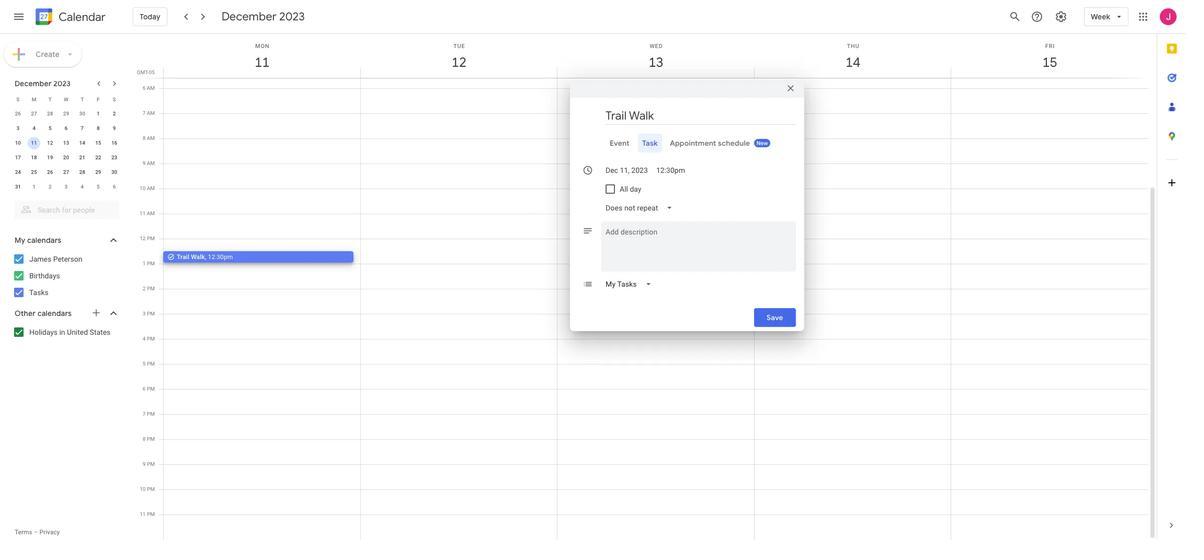 Task type: locate. For each thing, give the bounding box(es) containing it.
13 down the wed
[[648, 54, 663, 71]]

27 down 20 element
[[63, 169, 69, 175]]

14
[[845, 54, 860, 71], [79, 140, 85, 146]]

0 vertical spatial 2
[[113, 111, 116, 117]]

1 horizontal spatial 28
[[79, 169, 85, 175]]

14 up 21
[[79, 140, 85, 146]]

5 row from the top
[[10, 151, 122, 165]]

row containing 3
[[10, 121, 122, 136]]

2 horizontal spatial 5
[[143, 361, 146, 367]]

5 down 4 pm
[[143, 361, 146, 367]]

1 vertical spatial december 2023
[[15, 79, 71, 88]]

1 pm from the top
[[147, 236, 155, 242]]

other
[[15, 309, 36, 319]]

15 down fri
[[1042, 54, 1057, 71]]

grid
[[134, 34, 1157, 541]]

2 vertical spatial 2
[[143, 286, 146, 292]]

am for 10 am
[[147, 186, 155, 191]]

calendar element
[[33, 6, 106, 29]]

27 down m
[[31, 111, 37, 117]]

27 for 27 element
[[63, 169, 69, 175]]

pm down 10 pm
[[147, 512, 155, 518]]

2 down the 26 element
[[49, 184, 52, 190]]

january 2 element
[[44, 181, 56, 194]]

row containing 17
[[10, 151, 122, 165]]

task button
[[638, 134, 662, 152]]

am down 8 am
[[147, 161, 155, 166]]

2 t from the left
[[81, 96, 84, 102]]

26 for the 26 element
[[47, 169, 53, 175]]

0 vertical spatial 8
[[97, 126, 100, 131]]

0 horizontal spatial 13
[[63, 140, 69, 146]]

terms – privacy
[[15, 529, 60, 537]]

5 for 5 pm
[[143, 361, 146, 367]]

12
[[451, 54, 466, 71], [47, 140, 53, 146], [140, 236, 146, 242]]

28 down 21 "element"
[[79, 169, 85, 175]]

january 1 element
[[28, 181, 40, 194]]

9 inside row
[[113, 126, 116, 131]]

t up november 28 element
[[48, 96, 52, 102]]

12 up 19
[[47, 140, 53, 146]]

7 down november 30 element
[[81, 126, 84, 131]]

am for 6 am
[[147, 85, 155, 91]]

tab list containing event
[[578, 134, 796, 152]]

26 left the november 27 element on the top of page
[[15, 111, 21, 117]]

7 up 8 pm
[[143, 412, 146, 417]]

16
[[111, 140, 117, 146]]

1 vertical spatial 8
[[143, 135, 146, 141]]

1 vertical spatial 3
[[65, 184, 68, 190]]

0 vertical spatial 3
[[16, 126, 19, 131]]

8 up 9 pm
[[143, 437, 146, 442]]

pm down 7 pm
[[147, 437, 155, 442]]

am up 8 am
[[147, 110, 155, 116]]

1 horizontal spatial t
[[81, 96, 84, 102]]

1 vertical spatial 13
[[63, 140, 69, 146]]

0 horizontal spatial december 2023
[[15, 79, 71, 88]]

tab list
[[1157, 34, 1186, 511], [578, 134, 796, 152]]

november 30 element
[[76, 108, 88, 120]]

1 row from the top
[[10, 92, 122, 107]]

13 link
[[644, 51, 668, 75]]

2 vertical spatial 12
[[140, 236, 146, 242]]

1 horizontal spatial 1
[[97, 111, 100, 117]]

0 vertical spatial december
[[222, 9, 277, 24]]

row up 20
[[10, 136, 122, 151]]

13 element
[[60, 137, 72, 150]]

1 horizontal spatial 30
[[111, 169, 117, 175]]

0 vertical spatial december 2023
[[222, 9, 305, 24]]

row up 27 element
[[10, 151, 122, 165]]

27 for the november 27 element on the top of page
[[31, 111, 37, 117]]

29 down 22 element
[[95, 169, 101, 175]]

0 horizontal spatial 26
[[15, 111, 21, 117]]

7 for 7
[[81, 126, 84, 131]]

am down 9 am
[[147, 186, 155, 191]]

9
[[113, 126, 116, 131], [143, 161, 146, 166], [143, 462, 146, 468]]

Add description text field
[[601, 226, 796, 263]]

0 vertical spatial 28
[[47, 111, 53, 117]]

11 inside 11 element
[[31, 140, 37, 146]]

row down november 29 element
[[10, 121, 122, 136]]

1 vertical spatial 2
[[49, 184, 52, 190]]

pm for 10 pm
[[147, 487, 155, 493]]

18
[[31, 155, 37, 161]]

2 vertical spatial 8
[[143, 437, 146, 442]]

1 horizontal spatial 14
[[845, 54, 860, 71]]

9 pm
[[143, 462, 155, 468]]

6 pm from the top
[[147, 361, 155, 367]]

tue
[[453, 43, 465, 50]]

11 down 10 am
[[140, 211, 146, 217]]

11 pm from the top
[[147, 487, 155, 493]]

1 horizontal spatial 3
[[65, 184, 68, 190]]

2 horizontal spatial 12
[[451, 54, 466, 71]]

2 vertical spatial 7
[[143, 412, 146, 417]]

s right the f
[[113, 96, 116, 102]]

4 pm from the top
[[147, 311, 155, 317]]

grid containing 11
[[134, 34, 1157, 541]]

pm up 8 pm
[[147, 412, 155, 417]]

4 inside grid
[[143, 336, 146, 342]]

10 pm from the top
[[147, 462, 155, 468]]

13 up 20
[[63, 140, 69, 146]]

event
[[610, 138, 630, 148]]

1 horizontal spatial 4
[[81, 184, 84, 190]]

1 vertical spatial 29
[[95, 169, 101, 175]]

my
[[15, 236, 25, 245]]

11 am
[[140, 211, 155, 217]]

9 up 10 pm
[[143, 462, 146, 468]]

26 inside 'element'
[[15, 111, 21, 117]]

10 for 10 pm
[[140, 487, 146, 493]]

2 vertical spatial 3
[[143, 311, 146, 317]]

28 element
[[76, 166, 88, 179]]

10 for 10 am
[[140, 186, 146, 191]]

13 inside the wed 13
[[648, 54, 663, 71]]

december 2023 up mon
[[222, 9, 305, 24]]

pm down 1 pm
[[147, 286, 155, 292]]

6 row from the top
[[10, 165, 122, 180]]

am down 05 on the left top of the page
[[147, 85, 155, 91]]

1 vertical spatial 28
[[79, 169, 85, 175]]

3
[[16, 126, 19, 131], [65, 184, 68, 190], [143, 311, 146, 317]]

24
[[15, 169, 21, 175]]

1 down 12 pm at the top of page
[[143, 261, 146, 267]]

0 vertical spatial 15
[[1042, 54, 1057, 71]]

1 horizontal spatial 13
[[648, 54, 663, 71]]

10 up 17
[[15, 140, 21, 146]]

11 link
[[250, 51, 274, 75]]

15 element
[[92, 137, 105, 150]]

7 am
[[143, 110, 155, 116]]

0 horizontal spatial 30
[[79, 111, 85, 117]]

4 row from the top
[[10, 136, 122, 151]]

today button
[[133, 4, 167, 29]]

1 down the f
[[97, 111, 100, 117]]

6 am from the top
[[147, 211, 155, 217]]

1 horizontal spatial 2023
[[279, 9, 305, 24]]

my calendars
[[15, 236, 61, 245]]

15 up the 22
[[95, 140, 101, 146]]

13 column header
[[557, 34, 755, 78]]

1 vertical spatial december
[[15, 79, 52, 88]]

11 for 11 element
[[31, 140, 37, 146]]

1 vertical spatial 12
[[47, 140, 53, 146]]

1 vertical spatial 26
[[47, 169, 53, 175]]

create button
[[4, 42, 82, 67]]

5 pm from the top
[[147, 336, 155, 342]]

0 vertical spatial 13
[[648, 54, 663, 71]]

appointment schedule
[[670, 138, 750, 148]]

0 vertical spatial 12
[[451, 54, 466, 71]]

1 am from the top
[[147, 85, 155, 91]]

2 vertical spatial 10
[[140, 487, 146, 493]]

week
[[1091, 12, 1110, 21]]

10 pm
[[140, 487, 155, 493]]

2 s from the left
[[113, 96, 116, 102]]

1 vertical spatial 15
[[95, 140, 101, 146]]

26 down the 19 element
[[47, 169, 53, 175]]

0 vertical spatial 2023
[[279, 9, 305, 24]]

5 down 29 element
[[97, 184, 100, 190]]

10 up 11 am
[[140, 186, 146, 191]]

0 horizontal spatial t
[[48, 96, 52, 102]]

pm down the 2 pm
[[147, 311, 155, 317]]

14 element
[[76, 137, 88, 150]]

Start time text field
[[656, 164, 685, 177]]

1 horizontal spatial december
[[222, 9, 277, 24]]

0 vertical spatial 7
[[143, 110, 146, 116]]

wed
[[650, 43, 663, 50]]

6 for 6 pm
[[143, 386, 146, 392]]

am up 9 am
[[147, 135, 155, 141]]

30 inside 'element'
[[111, 169, 117, 175]]

s
[[16, 96, 20, 102], [113, 96, 116, 102]]

1 vertical spatial 7
[[81, 126, 84, 131]]

12 inside column header
[[451, 54, 466, 71]]

4 down 28 element
[[81, 184, 84, 190]]

settings menu image
[[1055, 10, 1067, 23]]

states
[[90, 328, 111, 337]]

3 down "november 26" 'element'
[[16, 126, 19, 131]]

1 horizontal spatial 15
[[1042, 54, 1057, 71]]

january 5 element
[[92, 181, 105, 194]]

0 horizontal spatial 2
[[49, 184, 52, 190]]

28 for 28 element
[[79, 169, 85, 175]]

0 vertical spatial 9
[[113, 126, 116, 131]]

7 inside row
[[81, 126, 84, 131]]

0 horizontal spatial 2023
[[53, 79, 71, 88]]

None search field
[[0, 197, 130, 220]]

2 horizontal spatial 2
[[143, 286, 146, 292]]

1 horizontal spatial 27
[[63, 169, 69, 175]]

11 down mon
[[254, 54, 269, 71]]

am
[[147, 85, 155, 91], [147, 110, 155, 116], [147, 135, 155, 141], [147, 161, 155, 166], [147, 186, 155, 191], [147, 211, 155, 217]]

pm for 4 pm
[[147, 336, 155, 342]]

30
[[79, 111, 85, 117], [111, 169, 117, 175]]

pm for 6 pm
[[147, 386, 155, 392]]

14 down thu
[[845, 54, 860, 71]]

calendar
[[59, 10, 106, 24]]

2 up "16"
[[113, 111, 116, 117]]

9 up "16"
[[113, 126, 116, 131]]

row group
[[10, 107, 122, 195]]

2 pm from the top
[[147, 261, 155, 267]]

1 horizontal spatial tab list
[[1157, 34, 1186, 511]]

7 pm
[[143, 412, 155, 417]]

0 vertical spatial calendars
[[27, 236, 61, 245]]

5 am from the top
[[147, 186, 155, 191]]

calendars up in
[[37, 309, 72, 319]]

12 for the 12 element
[[47, 140, 53, 146]]

november 26 element
[[12, 108, 24, 120]]

day
[[630, 185, 641, 193]]

today
[[140, 12, 160, 21]]

0 horizontal spatial 27
[[31, 111, 37, 117]]

0 horizontal spatial 29
[[63, 111, 69, 117]]

14 inside column header
[[845, 54, 860, 71]]

4 down the november 27 element on the top of page
[[33, 126, 36, 131]]

15 link
[[1038, 51, 1062, 75]]

2023 up "w"
[[53, 79, 71, 88]]

1 horizontal spatial 12
[[140, 236, 146, 242]]

2 vertical spatial 4
[[143, 336, 146, 342]]

30 down 23 element
[[111, 169, 117, 175]]

11 up 18
[[31, 140, 37, 146]]

14 inside the december 2023 grid
[[79, 140, 85, 146]]

1 horizontal spatial s
[[113, 96, 116, 102]]

6 up 7 pm
[[143, 386, 146, 392]]

10 element
[[12, 137, 24, 150]]

8 am
[[143, 135, 155, 141]]

row down 27 element
[[10, 180, 122, 195]]

7 down 6 am at the left
[[143, 110, 146, 116]]

november 28 element
[[44, 108, 56, 120]]

3 am from the top
[[147, 135, 155, 141]]

9 for 9 pm
[[143, 462, 146, 468]]

december
[[222, 9, 277, 24], [15, 79, 52, 88]]

1 vertical spatial 1
[[33, 184, 36, 190]]

2 horizontal spatial 1
[[143, 261, 146, 267]]

1 vertical spatial 27
[[63, 169, 69, 175]]

6
[[143, 85, 146, 91], [65, 126, 68, 131], [113, 184, 116, 190], [143, 386, 146, 392]]

s up "november 26" 'element'
[[16, 96, 20, 102]]

1 vertical spatial 2023
[[53, 79, 71, 88]]

17
[[15, 155, 21, 161]]

12 down tue
[[451, 54, 466, 71]]

calendars up james
[[27, 236, 61, 245]]

week button
[[1084, 4, 1129, 29]]

8 up 15 element
[[97, 126, 100, 131]]

t up november 30 element
[[81, 96, 84, 102]]

7 for 7 am
[[143, 110, 146, 116]]

28 left november 29 element
[[47, 111, 53, 117]]

am for 11 am
[[147, 211, 155, 217]]

Add title text field
[[606, 108, 796, 124]]

3 down 27 element
[[65, 184, 68, 190]]

10 for 10
[[15, 140, 21, 146]]

0 horizontal spatial 12
[[47, 140, 53, 146]]

december up m
[[15, 79, 52, 88]]

am up 12 pm at the top of page
[[147, 211, 155, 217]]

my calendars button
[[2, 232, 130, 249]]

8
[[97, 126, 100, 131], [143, 135, 146, 141], [143, 437, 146, 442]]

2023 up '11' column header
[[279, 9, 305, 24]]

calendars for my calendars
[[27, 236, 61, 245]]

row containing s
[[10, 92, 122, 107]]

december 2023 grid
[[10, 92, 122, 195]]

6 for the january 6 element
[[113, 184, 116, 190]]

december 2023 up m
[[15, 79, 71, 88]]

6 am
[[143, 85, 155, 91]]

12 inside row
[[47, 140, 53, 146]]

0 horizontal spatial 14
[[79, 140, 85, 146]]

in
[[59, 328, 65, 337]]

None field
[[601, 198, 681, 217], [601, 275, 660, 294], [601, 198, 681, 217], [601, 275, 660, 294]]

18 element
[[28, 152, 40, 164]]

16 element
[[108, 137, 121, 150]]

0 horizontal spatial 15
[[95, 140, 101, 146]]

row down "w"
[[10, 107, 122, 121]]

8 pm from the top
[[147, 412, 155, 417]]

row containing 31
[[10, 180, 122, 195]]

8 down 7 am on the left of the page
[[143, 135, 146, 141]]

pm down 3 pm
[[147, 336, 155, 342]]

5 down november 28 element
[[49, 126, 52, 131]]

6 down november 29 element
[[65, 126, 68, 131]]

calendars
[[27, 236, 61, 245], [37, 309, 72, 319]]

2 horizontal spatial 3
[[143, 311, 146, 317]]

13 inside 'element'
[[63, 140, 69, 146]]

pm down 9 pm
[[147, 487, 155, 493]]

–
[[34, 529, 38, 537]]

6 for 6 am
[[143, 85, 146, 91]]

january 3 element
[[60, 181, 72, 194]]

0 horizontal spatial 28
[[47, 111, 53, 117]]

1 vertical spatial 4
[[81, 184, 84, 190]]

pm up 1 pm
[[147, 236, 155, 242]]

6 down 30 'element'
[[113, 184, 116, 190]]

0 horizontal spatial 1
[[33, 184, 36, 190]]

pm for 11 pm
[[147, 512, 155, 518]]

row up january 3 element
[[10, 165, 122, 180]]

1 vertical spatial 14
[[79, 140, 85, 146]]

30 right november 29 element
[[79, 111, 85, 117]]

11 for 11 pm
[[140, 512, 146, 518]]

pm down 4 pm
[[147, 361, 155, 367]]

0 vertical spatial 27
[[31, 111, 37, 117]]

0 horizontal spatial s
[[16, 96, 20, 102]]

12 down 11 am
[[140, 236, 146, 242]]

10
[[15, 140, 21, 146], [140, 186, 146, 191], [140, 487, 146, 493]]

1 horizontal spatial 29
[[95, 169, 101, 175]]

pm for 12 pm
[[147, 236, 155, 242]]

new
[[757, 140, 768, 147]]

1 vertical spatial 10
[[140, 186, 146, 191]]

0 vertical spatial 14
[[845, 54, 860, 71]]

0 horizontal spatial tab list
[[578, 134, 796, 152]]

0 vertical spatial 30
[[79, 111, 85, 117]]

row up november 29 element
[[10, 92, 122, 107]]

pm up the 2 pm
[[147, 261, 155, 267]]

pm up 7 pm
[[147, 386, 155, 392]]

4 am from the top
[[147, 161, 155, 166]]

row
[[10, 92, 122, 107], [10, 107, 122, 121], [10, 121, 122, 136], [10, 136, 122, 151], [10, 151, 122, 165], [10, 165, 122, 180], [10, 180, 122, 195]]

1 vertical spatial 5
[[97, 184, 100, 190]]

pm for 2 pm
[[147, 286, 155, 292]]

0 horizontal spatial 5
[[49, 126, 52, 131]]

Search for people text field
[[21, 201, 113, 220]]

9 up 10 am
[[143, 161, 146, 166]]

pm down 8 pm
[[147, 462, 155, 468]]

4 up 5 pm
[[143, 336, 146, 342]]

11 for 11 am
[[140, 211, 146, 217]]

6 down gmt-
[[143, 85, 146, 91]]

holidays in united states
[[29, 328, 111, 337]]

2 row from the top
[[10, 107, 122, 121]]

7 pm from the top
[[147, 386, 155, 392]]

2 vertical spatial 9
[[143, 462, 146, 468]]

2 am from the top
[[147, 110, 155, 116]]

15
[[1042, 54, 1057, 71], [95, 140, 101, 146]]

8 inside row
[[97, 126, 100, 131]]

29 down "w"
[[63, 111, 69, 117]]

2 vertical spatial 5
[[143, 361, 146, 367]]

22
[[95, 155, 101, 161]]

1 horizontal spatial december 2023
[[222, 9, 305, 24]]

10 inside row
[[15, 140, 21, 146]]

0 vertical spatial 29
[[63, 111, 69, 117]]

2 vertical spatial 1
[[143, 261, 146, 267]]

3 down the 2 pm
[[143, 311, 146, 317]]

0 vertical spatial 26
[[15, 111, 21, 117]]

december up mon
[[222, 9, 277, 24]]

1 t from the left
[[48, 96, 52, 102]]

11 down 10 pm
[[140, 512, 146, 518]]

2 down 1 pm
[[143, 286, 146, 292]]

11 pm
[[140, 512, 155, 518]]

4 for 4 pm
[[143, 336, 146, 342]]

birthdays
[[29, 272, 60, 280]]

2023
[[279, 9, 305, 24], [53, 79, 71, 88]]

12 pm from the top
[[147, 512, 155, 518]]

4 inside "january 4" element
[[81, 184, 84, 190]]

27
[[31, 111, 37, 117], [63, 169, 69, 175]]

31 element
[[12, 181, 24, 194]]

privacy
[[40, 529, 60, 537]]

1 down 25 "element"
[[33, 184, 36, 190]]

10 up '11 pm'
[[140, 487, 146, 493]]

11
[[254, 54, 269, 71], [31, 140, 37, 146], [140, 211, 146, 217], [140, 512, 146, 518]]

december 2023
[[222, 9, 305, 24], [15, 79, 71, 88]]

11 inside mon 11
[[254, 54, 269, 71]]

1 vertical spatial calendars
[[37, 309, 72, 319]]

1 vertical spatial 30
[[111, 169, 117, 175]]

0 horizontal spatial 4
[[33, 126, 36, 131]]

7 row from the top
[[10, 180, 122, 195]]

1 horizontal spatial 5
[[97, 184, 100, 190]]

0 vertical spatial 10
[[15, 140, 21, 146]]

3 pm from the top
[[147, 286, 155, 292]]

other calendars
[[15, 309, 72, 319]]

9 pm from the top
[[147, 437, 155, 442]]

1 horizontal spatial 26
[[47, 169, 53, 175]]

3 row from the top
[[10, 121, 122, 136]]

pm
[[147, 236, 155, 242], [147, 261, 155, 267], [147, 286, 155, 292], [147, 311, 155, 317], [147, 336, 155, 342], [147, 361, 155, 367], [147, 386, 155, 392], [147, 412, 155, 417], [147, 437, 155, 442], [147, 462, 155, 468], [147, 487, 155, 493], [147, 512, 155, 518]]

1 vertical spatial 9
[[143, 161, 146, 166]]

2 horizontal spatial 4
[[143, 336, 146, 342]]



Task type: describe. For each thing, give the bounding box(es) containing it.
thu 14
[[845, 43, 860, 71]]

12 element
[[44, 137, 56, 150]]

14 column header
[[754, 34, 952, 78]]

row containing 24
[[10, 165, 122, 180]]

19 element
[[44, 152, 56, 164]]

terms
[[15, 529, 32, 537]]

2 for january 2 element
[[49, 184, 52, 190]]

schedule
[[718, 138, 750, 148]]

peterson
[[53, 255, 82, 264]]

november 27 element
[[28, 108, 40, 120]]

5 for january 5 element
[[97, 184, 100, 190]]

am for 7 am
[[147, 110, 155, 116]]

23
[[111, 155, 117, 161]]

am for 9 am
[[147, 161, 155, 166]]

pm for 1 pm
[[147, 261, 155, 267]]

22 element
[[92, 152, 105, 164]]

20
[[63, 155, 69, 161]]

05
[[149, 70, 155, 75]]

united
[[67, 328, 88, 337]]

am for 8 am
[[147, 135, 155, 141]]

0 horizontal spatial december
[[15, 79, 52, 88]]

9 for 9 am
[[143, 161, 146, 166]]

31
[[15, 184, 21, 190]]

f
[[97, 96, 100, 102]]

tasks
[[29, 289, 48, 297]]

row containing 10
[[10, 136, 122, 151]]

14 link
[[841, 51, 865, 75]]

trail
[[177, 254, 189, 261]]

26 for "november 26" 'element'
[[15, 111, 21, 117]]

pm for 9 pm
[[147, 462, 155, 468]]

1 for 1 pm
[[143, 261, 146, 267]]

12:30pm
[[208, 254, 233, 261]]

6 pm
[[143, 386, 155, 392]]

mon
[[255, 43, 270, 50]]

new element
[[754, 139, 771, 147]]

pm for 3 pm
[[147, 311, 155, 317]]

12 pm
[[140, 236, 155, 242]]

21 element
[[76, 152, 88, 164]]

all
[[620, 185, 628, 193]]

4 pm
[[143, 336, 155, 342]]

0 horizontal spatial 3
[[16, 126, 19, 131]]

holidays
[[29, 328, 58, 337]]

26 element
[[44, 166, 56, 179]]

gmt-
[[137, 70, 149, 75]]

15 inside the december 2023 grid
[[95, 140, 101, 146]]

0 vertical spatial 1
[[97, 111, 100, 117]]

pm for 8 pm
[[147, 437, 155, 442]]

1 pm
[[143, 261, 155, 267]]

,
[[205, 254, 206, 261]]

support image
[[1031, 10, 1043, 23]]

calendars for other calendars
[[37, 309, 72, 319]]

task
[[642, 138, 658, 148]]

Start date text field
[[606, 164, 648, 177]]

19
[[47, 155, 53, 161]]

all day
[[620, 185, 641, 193]]

james peterson
[[29, 255, 82, 264]]

gmt-05
[[137, 70, 155, 75]]

w
[[64, 96, 68, 102]]

27 element
[[60, 166, 72, 179]]

29 for 29 element
[[95, 169, 101, 175]]

walk
[[191, 254, 205, 261]]

1 s from the left
[[16, 96, 20, 102]]

mon 11
[[254, 43, 270, 71]]

add other calendars image
[[91, 308, 101, 319]]

8 pm
[[143, 437, 155, 442]]

8 for 8 pm
[[143, 437, 146, 442]]

pm for 5 pm
[[147, 361, 155, 367]]

thu
[[847, 43, 860, 50]]

7 for 7 pm
[[143, 412, 146, 417]]

row group containing 26
[[10, 107, 122, 195]]

29 for november 29 element
[[63, 111, 69, 117]]

1 for january 1 element
[[33, 184, 36, 190]]

11 cell
[[26, 136, 42, 151]]

privacy link
[[40, 529, 60, 537]]

calendar heading
[[56, 10, 106, 24]]

2 pm
[[143, 286, 155, 292]]

0 vertical spatial 4
[[33, 126, 36, 131]]

appointment
[[670, 138, 716, 148]]

2 for 2 pm
[[143, 286, 146, 292]]

0 vertical spatial 5
[[49, 126, 52, 131]]

event button
[[606, 134, 634, 152]]

5 pm
[[143, 361, 155, 367]]

20 element
[[60, 152, 72, 164]]

main drawer image
[[13, 10, 25, 23]]

3 for january 3 element
[[65, 184, 68, 190]]

12 for 12 pm
[[140, 236, 146, 242]]

tue 12
[[451, 43, 466, 71]]

pm for 7 pm
[[147, 412, 155, 417]]

15 column header
[[951, 34, 1148, 78]]

8 for 8 am
[[143, 135, 146, 141]]

15 inside "column header"
[[1042, 54, 1057, 71]]

january 4 element
[[76, 181, 88, 194]]

23 element
[[108, 152, 121, 164]]

24 element
[[12, 166, 24, 179]]

21
[[79, 155, 85, 161]]

november 29 element
[[60, 108, 72, 120]]

30 for november 30 element
[[79, 111, 85, 117]]

8 for 8
[[97, 126, 100, 131]]

trail walk , 12:30pm
[[177, 254, 233, 261]]

12 link
[[447, 51, 471, 75]]

terms link
[[15, 529, 32, 537]]

row containing 26
[[10, 107, 122, 121]]

25 element
[[28, 166, 40, 179]]

10 am
[[140, 186, 155, 191]]

11 element
[[28, 137, 40, 150]]

9 am
[[143, 161, 155, 166]]

january 6 element
[[108, 181, 121, 194]]

my calendars list
[[2, 251, 130, 301]]

other calendars button
[[2, 305, 130, 322]]

3 for 3 pm
[[143, 311, 146, 317]]

30 for 30 'element'
[[111, 169, 117, 175]]

11 column header
[[163, 34, 361, 78]]

30 element
[[108, 166, 121, 179]]

29 element
[[92, 166, 105, 179]]

m
[[32, 96, 36, 102]]

fri
[[1045, 43, 1055, 50]]

12 column header
[[360, 34, 558, 78]]

28 for november 28 element
[[47, 111, 53, 117]]

create
[[36, 50, 60, 59]]

3 pm
[[143, 311, 155, 317]]

james
[[29, 255, 51, 264]]

1 horizontal spatial 2
[[113, 111, 116, 117]]

25
[[31, 169, 37, 175]]

wed 13
[[648, 43, 663, 71]]

fri 15
[[1042, 43, 1057, 71]]

17 element
[[12, 152, 24, 164]]

4 for "january 4" element
[[81, 184, 84, 190]]

9 for 9
[[113, 126, 116, 131]]



Task type: vqa. For each thing, say whether or not it's contained in the screenshot.


